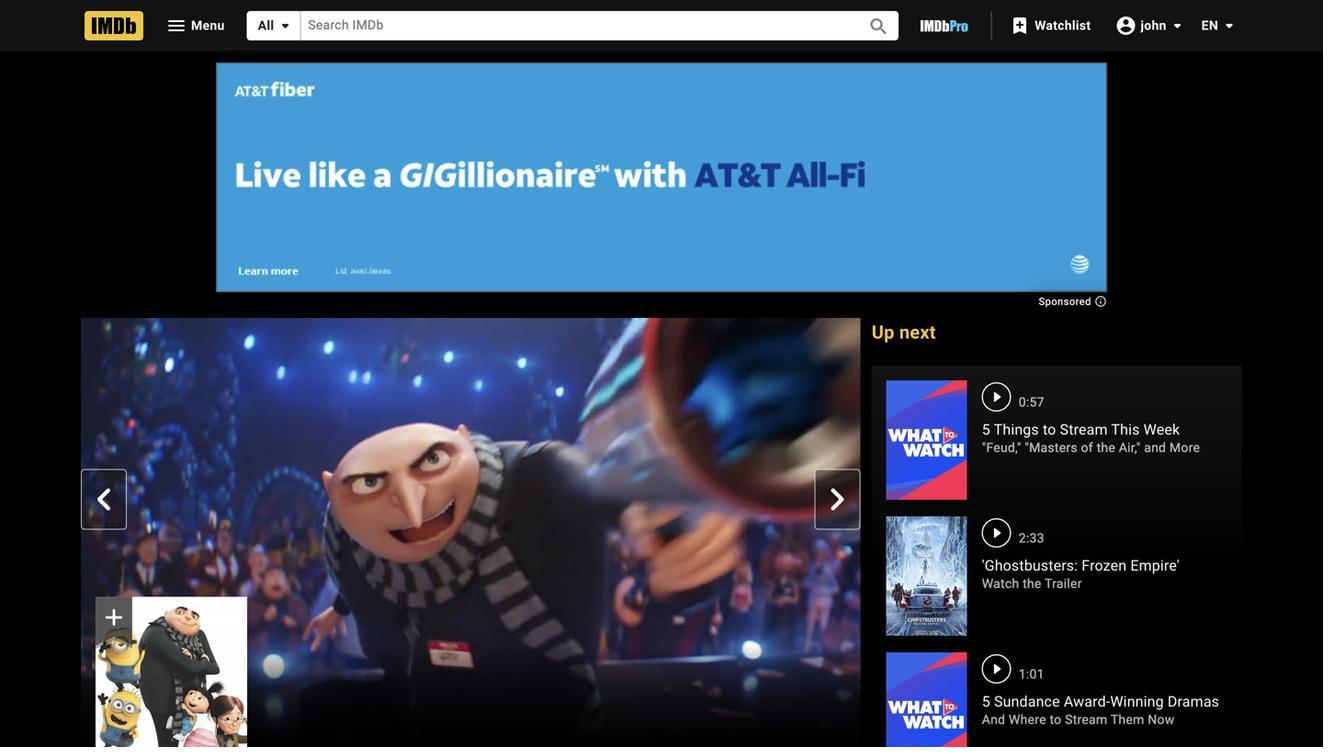 Task type: locate. For each thing, give the bounding box(es) containing it.
frozen
[[1082, 557, 1127, 575]]

5 up the "feud,"
[[982, 421, 991, 438]]

5 up "and"
[[982, 693, 991, 711]]

sponsored
[[1039, 296, 1095, 307]]

to
[[1043, 421, 1057, 438], [1050, 712, 1062, 728]]

0 horizontal spatial the
[[1023, 576, 1042, 592]]

sponsored content section
[[216, 63, 1108, 307]]

the right "of"
[[1097, 440, 1116, 455]]

the
[[1097, 440, 1116, 455], [1023, 576, 1042, 592]]

more
[[1170, 440, 1201, 455]]

2 5 from the top
[[982, 693, 991, 711]]

stream
[[1060, 421, 1108, 438], [1065, 712, 1108, 728]]

5 for 5 things to stream this week
[[982, 421, 991, 438]]

dramas
[[1168, 693, 1220, 711]]

group
[[81, 318, 861, 747], [96, 597, 247, 747]]

them
[[1111, 712, 1145, 728]]

All search field
[[247, 11, 899, 40]]

1 arrow drop down image from the left
[[274, 15, 296, 37]]

1 horizontal spatial arrow drop down image
[[1219, 15, 1241, 37]]

of
[[1082, 440, 1094, 455]]

submit search image
[[868, 16, 890, 38]]

1 horizontal spatial the
[[1097, 440, 1116, 455]]

5
[[982, 421, 991, 438], [982, 693, 991, 711]]

stream inside "5 things to stream this week "feud," "masters of the air," and more"
[[1060, 421, 1108, 438]]

arrow drop down image right arrow drop down icon
[[1219, 15, 1241, 37]]

0 vertical spatial the
[[1097, 440, 1116, 455]]

menu
[[191, 18, 225, 33]]

home image
[[85, 11, 143, 40]]

1 vertical spatial 5
[[982, 693, 991, 711]]

5 inside "5 things to stream this week "feud," "masters of the air," and more"
[[982, 421, 991, 438]]

5 sundance award-winning dramas and where to stream them now
[[982, 693, 1220, 728]]

arrow drop down image inside en button
[[1219, 15, 1241, 37]]

1 vertical spatial the
[[1023, 576, 1042, 592]]

stream up "of"
[[1060, 421, 1108, 438]]

all
[[258, 18, 274, 33]]

5 things to stream this week "feud," "masters of the air," and more
[[982, 421, 1201, 455]]

chevron right inline image
[[827, 488, 849, 510]]

5 things to watch for the week of jan. 29 image
[[887, 381, 968, 500]]

None field
[[301, 11, 848, 40]]

5 inside 5 sundance award-winning dramas and where to stream them now
[[982, 693, 991, 711]]

1 vertical spatial to
[[1050, 712, 1062, 728]]

2 arrow drop down image from the left
[[1219, 15, 1241, 37]]

arrow drop down image
[[1167, 14, 1189, 37]]

1 vertical spatial stream
[[1065, 712, 1108, 728]]

5 for 5 sundance award-winning dramas
[[982, 693, 991, 711]]

arrow drop down image inside the all button
[[274, 15, 296, 37]]

0 vertical spatial 5
[[982, 421, 991, 438]]

stream down award-
[[1065, 712, 1108, 728]]

sundance
[[995, 693, 1061, 711]]

john
[[1141, 18, 1167, 33]]

0:57
[[1019, 395, 1045, 410]]

empire'
[[1131, 557, 1180, 575]]

arrow drop down image right menu
[[274, 15, 296, 37]]

2:33
[[1019, 531, 1045, 546]]

watchlist button
[[1000, 9, 1106, 42]]

0 horizontal spatial arrow drop down image
[[274, 15, 296, 37]]

arrow drop down image for en
[[1219, 15, 1241, 37]]

to up "masters
[[1043, 421, 1057, 438]]

to right where
[[1050, 712, 1062, 728]]

ghostbusters: frozen empire image
[[887, 517, 968, 636]]

despicable me 4 image
[[96, 597, 247, 747], [96, 597, 247, 747]]

chevron left inline image
[[93, 488, 115, 510]]

0 vertical spatial to
[[1043, 421, 1057, 438]]

0 vertical spatial stream
[[1060, 421, 1108, 438]]

arrow drop down image
[[274, 15, 296, 37], [1219, 15, 1241, 37]]

the down 'ghostbusters:
[[1023, 576, 1042, 592]]

1 5 from the top
[[982, 421, 991, 438]]



Task type: vqa. For each thing, say whether or not it's contained in the screenshot.
1st the Photos group from the top of the page
no



Task type: describe. For each thing, give the bounding box(es) containing it.
to inside "5 things to stream this week "feud," "masters of the air," and more"
[[1043, 421, 1057, 438]]

to inside 5 sundance award-winning dramas and where to stream them now
[[1050, 712, 1062, 728]]

'ghostbusters: frozen empire' watch the trailer
[[982, 557, 1180, 592]]

things
[[994, 421, 1040, 438]]

this
[[1112, 421, 1140, 438]]

and
[[982, 712, 1006, 728]]

week
[[1144, 421, 1181, 438]]

account circle image
[[1115, 14, 1137, 37]]

winning
[[1111, 693, 1164, 711]]

now
[[1148, 712, 1175, 728]]

"masters
[[1025, 440, 1078, 455]]

watchlist image
[[1009, 15, 1031, 37]]

award-
[[1064, 693, 1111, 711]]

1:01
[[1019, 667, 1045, 682]]

'despicable me 4' image
[[81, 318, 861, 747]]

en
[[1202, 18, 1219, 33]]

none field inside all "search field"
[[301, 11, 848, 40]]

menu button
[[151, 11, 240, 40]]

up next
[[872, 322, 937, 343]]

Search IMDb text field
[[301, 11, 848, 40]]

the inside "5 things to stream this week "feud," "masters of the air," and more"
[[1097, 440, 1116, 455]]

up
[[872, 322, 895, 343]]

and
[[1145, 440, 1167, 455]]

the inside 'ghostbusters: frozen empire' watch the trailer
[[1023, 576, 1042, 592]]

john button
[[1106, 9, 1189, 42]]

arrow drop down image for all
[[274, 15, 296, 37]]

all button
[[247, 11, 301, 40]]

en button
[[1187, 9, 1241, 42]]

5 sundance award-winning dramas to stream image
[[887, 653, 968, 747]]

stream inside 5 sundance award-winning dramas and where to stream them now
[[1065, 712, 1108, 728]]

next
[[900, 322, 937, 343]]

watchlist
[[1035, 18, 1091, 33]]

watch
[[982, 576, 1020, 592]]

'ghostbusters:
[[982, 557, 1078, 575]]

"feud,"
[[982, 440, 1022, 455]]

menu image
[[165, 15, 188, 37]]

trailer
[[1045, 576, 1083, 592]]

where
[[1009, 712, 1047, 728]]

air,"
[[1119, 440, 1141, 455]]



